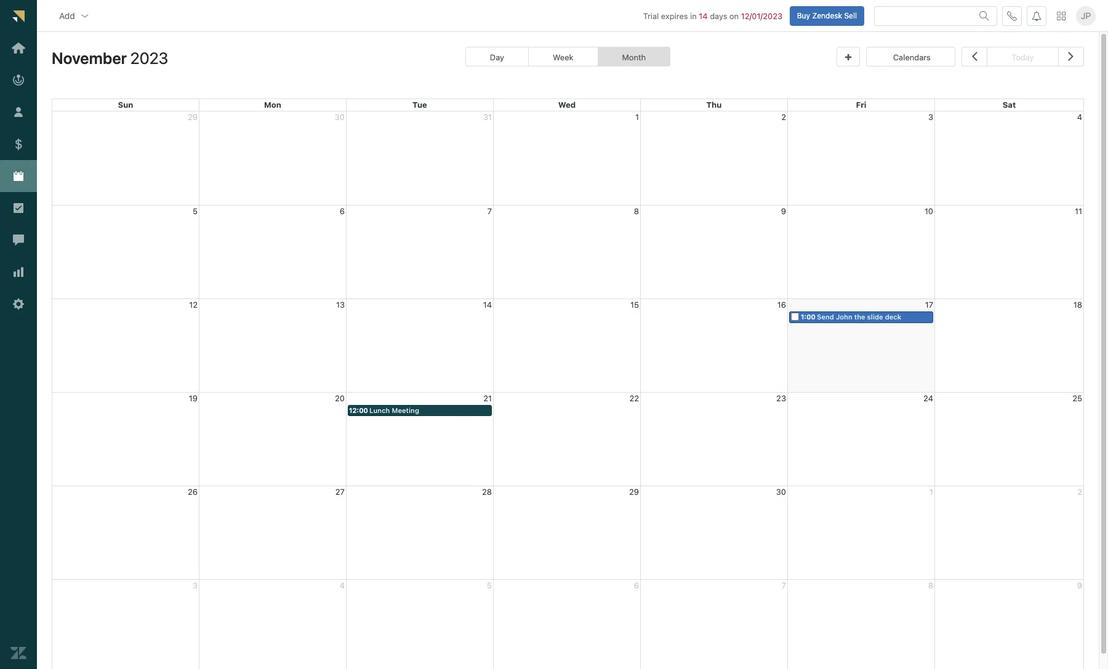 Task type: locate. For each thing, give the bounding box(es) containing it.
trial
[[643, 11, 659, 21]]

slide
[[867, 313, 883, 321]]

1 vertical spatial 8
[[928, 580, 933, 590]]

fri
[[856, 100, 867, 110]]

1 horizontal spatial 8
[[928, 580, 933, 590]]

0 horizontal spatial 3
[[193, 580, 198, 590]]

1 horizontal spatial 9
[[1077, 580, 1082, 590]]

send
[[817, 313, 834, 321]]

0 horizontal spatial 9
[[781, 206, 786, 216]]

14
[[699, 11, 708, 21], [483, 300, 492, 309]]

0 horizontal spatial 8
[[634, 206, 639, 216]]

0 vertical spatial 9
[[781, 206, 786, 216]]

add button
[[49, 3, 100, 28]]

2
[[781, 112, 786, 122], [1078, 487, 1082, 497]]

1 horizontal spatial 29
[[629, 487, 639, 497]]

0 vertical spatial 3
[[928, 112, 933, 122]]

1 vertical spatial 7
[[782, 580, 786, 590]]

5
[[193, 206, 198, 216], [487, 580, 492, 590]]

1 horizontal spatial 6
[[634, 580, 639, 590]]

angle right image
[[1068, 48, 1074, 64]]

27
[[335, 487, 345, 497]]

0 horizontal spatial 2
[[781, 112, 786, 122]]

4
[[1077, 112, 1082, 122], [340, 580, 345, 590]]

0 vertical spatial 30
[[335, 112, 345, 122]]

1 horizontal spatial 3
[[928, 112, 933, 122]]

0 vertical spatial 4
[[1077, 112, 1082, 122]]

12
[[189, 300, 198, 309]]

chevron down image
[[80, 11, 90, 21]]

30
[[335, 112, 345, 122], [776, 487, 786, 497]]

13
[[336, 300, 345, 309]]

1 horizontal spatial 30
[[776, 487, 786, 497]]

0 horizontal spatial 6
[[340, 206, 345, 216]]

0 vertical spatial 8
[[634, 206, 639, 216]]

1 vertical spatial 30
[[776, 487, 786, 497]]

buy zendesk sell
[[797, 11, 857, 20]]

buy
[[797, 11, 810, 20]]

wed
[[558, 100, 576, 110]]

17
[[925, 300, 933, 309]]

0 horizontal spatial 1
[[635, 112, 639, 122]]

0 vertical spatial 1
[[635, 112, 639, 122]]

0 vertical spatial 14
[[699, 11, 708, 21]]

in
[[690, 11, 697, 21]]

bell image
[[1032, 11, 1042, 21]]

15
[[631, 300, 639, 309]]

0 horizontal spatial 4
[[340, 580, 345, 590]]

1 vertical spatial 9
[[1077, 580, 1082, 590]]

0 horizontal spatial 29
[[188, 112, 198, 122]]

plus image
[[845, 54, 852, 62]]

26
[[188, 487, 198, 497]]

12/01/2023
[[741, 11, 783, 21]]

1 horizontal spatial 2
[[1078, 487, 1082, 497]]

6
[[340, 206, 345, 216], [634, 580, 639, 590]]

1:00
[[801, 313, 816, 321]]

1 vertical spatial 3
[[193, 580, 198, 590]]

sat
[[1003, 100, 1016, 110]]

21
[[483, 393, 492, 403]]

9
[[781, 206, 786, 216], [1077, 580, 1082, 590]]

jp button
[[1076, 6, 1096, 26]]

0 vertical spatial 5
[[193, 206, 198, 216]]

12:00 lunch meeting
[[349, 406, 419, 414]]

1 vertical spatial 1
[[930, 487, 933, 497]]

25
[[1073, 393, 1082, 403]]

zendesk products image
[[1057, 11, 1066, 20]]

29
[[188, 112, 198, 122], [629, 487, 639, 497]]

1 horizontal spatial 5
[[487, 580, 492, 590]]

search image
[[980, 11, 989, 21]]

lunch
[[369, 406, 390, 414]]

zendesk
[[812, 11, 842, 20]]

deck
[[885, 313, 901, 321]]

0 vertical spatial 6
[[340, 206, 345, 216]]

0 vertical spatial 7
[[487, 206, 492, 216]]

24
[[924, 393, 933, 403]]

3
[[928, 112, 933, 122], [193, 580, 198, 590]]

None checkbox
[[791, 313, 799, 321]]

1 vertical spatial 2
[[1078, 487, 1082, 497]]

0 horizontal spatial 5
[[193, 206, 198, 216]]

1 vertical spatial 29
[[629, 487, 639, 497]]

1 vertical spatial 5
[[487, 580, 492, 590]]

8
[[634, 206, 639, 216], [928, 580, 933, 590]]

zendesk image
[[10, 645, 26, 661]]

7
[[487, 206, 492, 216], [782, 580, 786, 590]]

1 horizontal spatial 7
[[782, 580, 786, 590]]

1
[[635, 112, 639, 122], [930, 487, 933, 497]]

thu
[[707, 100, 722, 110]]

week
[[553, 52, 574, 62]]

1 vertical spatial 4
[[340, 580, 345, 590]]

1 vertical spatial 14
[[483, 300, 492, 309]]

meeting
[[392, 406, 419, 414]]



Task type: vqa. For each thing, say whether or not it's contained in the screenshot.


Task type: describe. For each thing, give the bounding box(es) containing it.
18
[[1074, 300, 1082, 309]]

days
[[710, 11, 727, 21]]

0 vertical spatial 2
[[781, 112, 786, 122]]

the
[[854, 313, 865, 321]]

trial expires in 14 days on 12/01/2023
[[643, 11, 783, 21]]

31
[[483, 112, 492, 122]]

jp
[[1081, 10, 1091, 21]]

1 horizontal spatial 1
[[930, 487, 933, 497]]

1 horizontal spatial 4
[[1077, 112, 1082, 122]]

2023
[[130, 49, 168, 67]]

10
[[925, 206, 933, 216]]

day
[[490, 52, 504, 62]]

11
[[1075, 206, 1082, 216]]

1:00 send john the slide deck
[[801, 313, 901, 321]]

buy zendesk sell button
[[790, 6, 864, 26]]

16
[[778, 300, 786, 309]]

november
[[52, 49, 127, 67]]

add
[[59, 10, 75, 21]]

calls image
[[1007, 11, 1017, 21]]

12:00
[[349, 406, 368, 414]]

23
[[776, 393, 786, 403]]

0 horizontal spatial 30
[[335, 112, 345, 122]]

0 horizontal spatial 14
[[483, 300, 492, 309]]

sell
[[844, 11, 857, 20]]

on
[[730, 11, 739, 21]]

1 horizontal spatial 14
[[699, 11, 708, 21]]

expires
[[661, 11, 688, 21]]

sun
[[118, 100, 133, 110]]

angle left image
[[972, 48, 978, 64]]

mon
[[264, 100, 281, 110]]

19
[[189, 393, 198, 403]]

tue
[[413, 100, 427, 110]]

1 vertical spatial 6
[[634, 580, 639, 590]]

month
[[622, 52, 646, 62]]

today
[[1012, 52, 1034, 62]]

22
[[630, 393, 639, 403]]

john
[[836, 313, 853, 321]]

20
[[335, 393, 345, 403]]

0 horizontal spatial 7
[[487, 206, 492, 216]]

0 vertical spatial 29
[[188, 112, 198, 122]]

28
[[482, 487, 492, 497]]

calendars
[[893, 52, 931, 62]]

november 2023
[[52, 49, 168, 67]]



